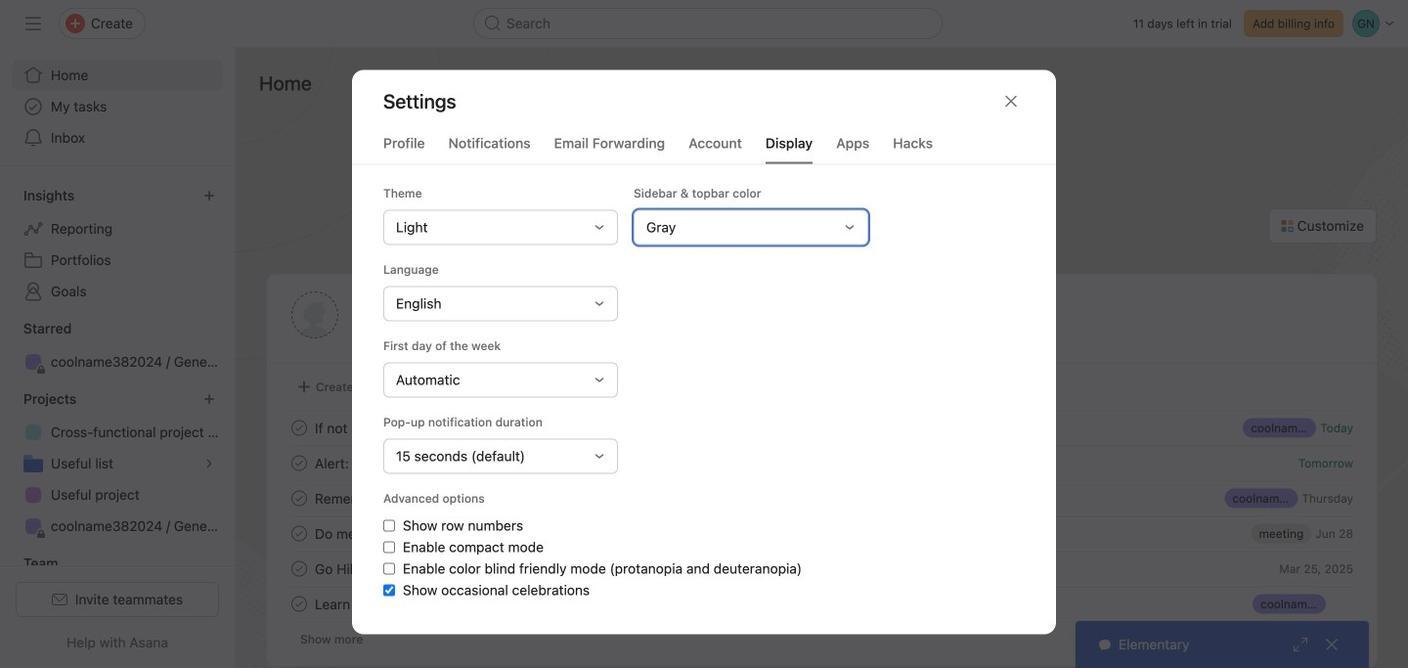 Task type: vqa. For each thing, say whether or not it's contained in the screenshot.
3rd list item
yes



Task type: locate. For each thing, give the bounding box(es) containing it.
2 vertical spatial mark complete checkbox
[[288, 592, 311, 616]]

0 vertical spatial mark complete checkbox
[[288, 451, 311, 475]]

2 mark complete image from the top
[[288, 451, 311, 475]]

close this dialog image
[[1004, 93, 1019, 109]]

global element
[[0, 48, 235, 165]]

None checkbox
[[383, 541, 395, 553], [383, 584, 395, 596], [383, 541, 395, 553], [383, 584, 395, 596]]

1 mark complete checkbox from the top
[[288, 416, 311, 440]]

0 vertical spatial mark complete checkbox
[[288, 416, 311, 440]]

list box
[[473, 8, 943, 39]]

3 list item from the top
[[268, 481, 1377, 516]]

4 list item from the top
[[268, 516, 1377, 551]]

1 vertical spatial mark complete image
[[288, 557, 311, 581]]

None checkbox
[[383, 520, 395, 532], [383, 563, 395, 575], [383, 520, 395, 532], [383, 563, 395, 575]]

dialog
[[352, 70, 1056, 634]]

list item
[[268, 410, 1377, 446], [268, 446, 1377, 481], [268, 481, 1377, 516], [268, 516, 1377, 551], [268, 551, 1377, 586], [268, 586, 1377, 622]]

Mark complete checkbox
[[288, 451, 311, 475], [288, 487, 311, 510], [288, 522, 311, 545]]

3 mark complete checkbox from the top
[[288, 522, 311, 545]]

mark complete image
[[288, 487, 311, 510], [288, 557, 311, 581]]

Mark complete checkbox
[[288, 416, 311, 440], [288, 557, 311, 581], [288, 592, 311, 616]]

projects element
[[0, 381, 235, 546]]

1 list item from the top
[[268, 410, 1377, 446]]

1 vertical spatial mark complete checkbox
[[288, 487, 311, 510]]

0 vertical spatial mark complete image
[[288, 487, 311, 510]]

hide sidebar image
[[25, 16, 41, 31]]

1 vertical spatial mark complete checkbox
[[288, 557, 311, 581]]

2 vertical spatial mark complete checkbox
[[288, 522, 311, 545]]

2 list item from the top
[[268, 446, 1377, 481]]

add profile photo image
[[291, 291, 338, 338]]

mark complete image
[[288, 416, 311, 440], [288, 451, 311, 475], [288, 522, 311, 545], [288, 592, 311, 616]]

1 mark complete checkbox from the top
[[288, 451, 311, 475]]

1 mark complete image from the top
[[288, 487, 311, 510]]



Task type: describe. For each thing, give the bounding box(es) containing it.
4 mark complete image from the top
[[288, 592, 311, 616]]

6 list item from the top
[[268, 586, 1377, 622]]

3 mark complete checkbox from the top
[[288, 592, 311, 616]]

3 mark complete image from the top
[[288, 522, 311, 545]]

insights element
[[0, 178, 235, 311]]

settings tab list
[[352, 133, 1056, 165]]

2 mark complete checkbox from the top
[[288, 557, 311, 581]]

expand elementary image
[[1293, 637, 1309, 652]]

5 list item from the top
[[268, 551, 1377, 586]]

starred element
[[0, 311, 235, 381]]

2 mark complete image from the top
[[288, 557, 311, 581]]

2 mark complete checkbox from the top
[[288, 487, 311, 510]]

close image
[[1324, 637, 1340, 652]]

1 mark complete image from the top
[[288, 416, 311, 440]]



